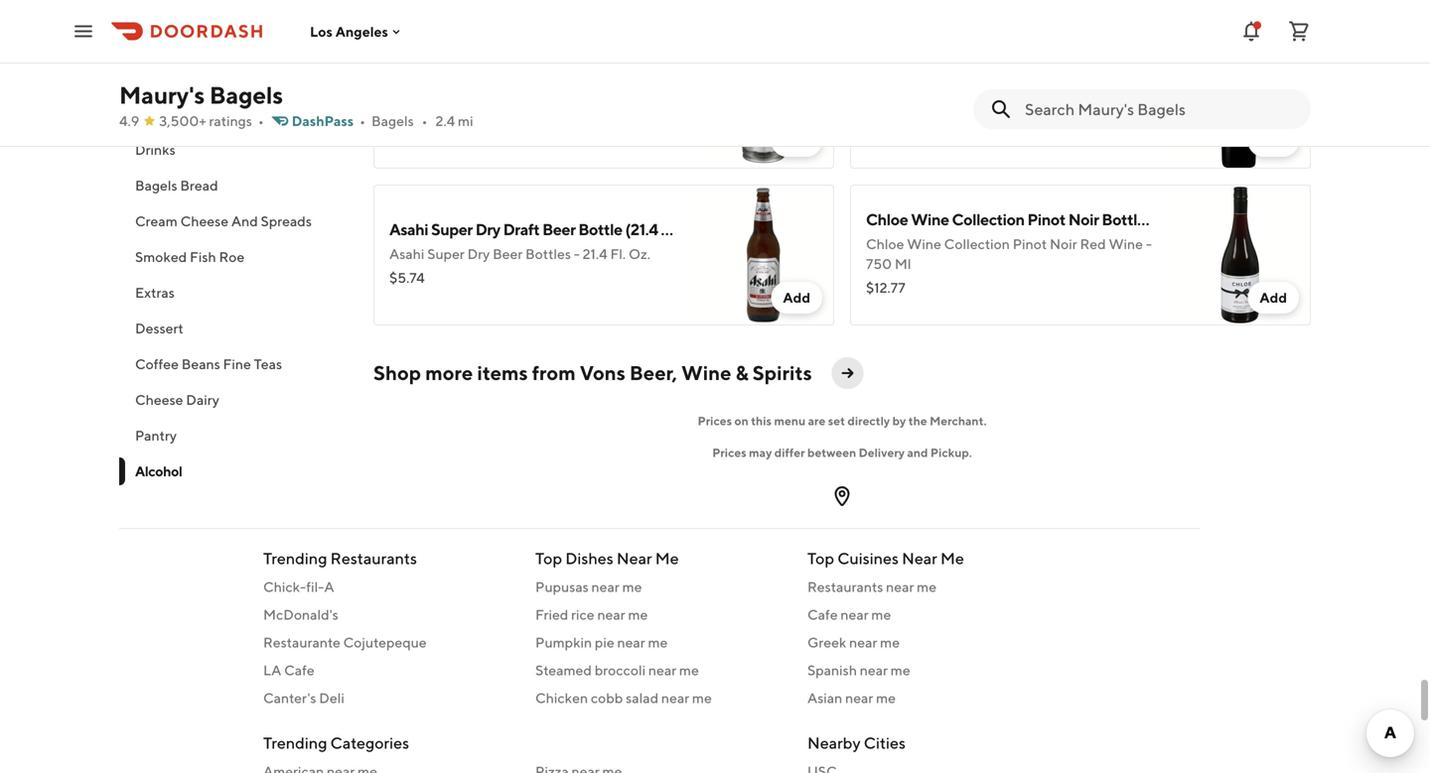 Task type: locate. For each thing, give the bounding box(es) containing it.
chick-
[[263, 579, 306, 596]]

1 vertical spatial prices
[[713, 446, 747, 460]]

1 750 from the top
[[866, 99, 892, 115]]

1 top from the left
[[535, 549, 562, 568]]

new
[[190, 34, 219, 51]]

cheese
[[180, 213, 229, 229], [135, 392, 183, 408]]

0 vertical spatial asahi
[[389, 220, 428, 239]]

0 vertical spatial a
[[170, 70, 180, 86]]

- left 21.4 in the left top of the page
[[574, 246, 580, 262]]

bottle up red
[[1102, 210, 1146, 229]]

bagels inside button
[[135, 177, 177, 194]]

1 vertical spatial cheese
[[135, 392, 183, 408]]

1 vertical spatial ml
[[895, 256, 912, 272]]

1 vertical spatial cafe
[[284, 663, 315, 679]]

me down the top dishes near me
[[622, 579, 642, 596]]

items
[[222, 34, 257, 51]]

top dishes near me
[[535, 549, 679, 568]]

1 vertical spatial restaurants
[[808, 579, 884, 596]]

beer
[[518, 63, 552, 82], [543, 220, 576, 239], [493, 246, 523, 262]]

2 horizontal spatial •
[[422, 113, 428, 129]]

sauvignon
[[1053, 53, 1126, 72], [1072, 79, 1139, 95]]

cheese dairy button
[[119, 382, 350, 418]]

trending up chick-fil-a
[[263, 549, 327, 568]]

0 horizontal spatial •
[[258, 113, 264, 129]]

ml) down 0 items, open order cart image
[[1284, 53, 1306, 72]]

0 vertical spatial ml)
[[1284, 53, 1306, 72]]

0 vertical spatial 750
[[866, 99, 892, 115]]

chick-fil-a
[[263, 579, 334, 596]]

$5.74 left 2.4
[[389, 113, 425, 129]]

super
[[431, 220, 473, 239], [427, 246, 465, 262]]

beer up 'bottles'
[[543, 220, 576, 239]]

sandwiches
[[174, 106, 250, 122]]

me down fried rice near me link
[[648, 635, 668, 651]]

1 • from the left
[[258, 113, 264, 129]]

near up pupusas near me link
[[617, 549, 652, 568]]

ratings
[[209, 113, 252, 129]]

3 • from the left
[[422, 113, 428, 129]]

2 $5.74 from the top
[[389, 270, 425, 286]]

0 vertical spatial bagels
[[210, 81, 283, 109]]

bottle for county
[[1102, 210, 1146, 229]]

a
[[170, 70, 180, 86], [324, 579, 334, 596]]

0 vertical spatial $5.74
[[389, 113, 425, 129]]

red
[[1080, 236, 1106, 252]]

feed
[[135, 70, 167, 86]]

0 vertical spatial ml
[[895, 99, 912, 115]]

la cafe
[[263, 663, 315, 679]]

extras button
[[119, 275, 350, 311]]

1 $5.74 from the top
[[389, 113, 425, 129]]

1 chloe from the top
[[866, 210, 908, 229]]

greek near me
[[808, 635, 900, 651]]

and
[[231, 213, 258, 229]]

bagel sandwiches button
[[119, 96, 350, 132]]

restaurants up cafe near me
[[808, 579, 884, 596]]

1 bogle from the top
[[866, 53, 907, 72]]

noir left red
[[1050, 236, 1078, 252]]

1 vertical spatial $5.74
[[389, 270, 425, 286]]

1 vertical spatial asahi
[[389, 246, 425, 262]]

1 vertical spatial bogle
[[866, 79, 903, 95]]

more
[[425, 362, 473, 385]]

1 horizontal spatial cafe
[[808, 607, 838, 623]]

dry left the draft
[[476, 220, 500, 239]]

prices left on
[[698, 414, 732, 428]]

near up spanish near me
[[850, 635, 878, 651]]

fine
[[223, 356, 251, 373]]

1 horizontal spatial me
[[941, 549, 964, 568]]

spanish
[[808, 663, 857, 679]]

1 horizontal spatial •
[[360, 113, 366, 129]]

- for ml)
[[1141, 79, 1147, 95]]

cafe right la
[[284, 663, 315, 679]]

near down spanish near me
[[846, 690, 874, 707]]

differ
[[775, 446, 805, 460]]

pie
[[595, 635, 615, 651]]

spanish near me link
[[808, 661, 1056, 681]]

near
[[617, 549, 652, 568], [902, 549, 938, 568]]

beer,
[[630, 362, 678, 385]]

0 vertical spatial noir
[[1069, 210, 1099, 229]]

1 horizontal spatial ml)
[[1312, 210, 1335, 229]]

• right the ratings
[[258, 113, 264, 129]]

restaurants up chick-fil-a link
[[331, 549, 417, 568]]

fried rice near me link
[[535, 606, 784, 625]]

1 vertical spatial (750
[[1275, 210, 1309, 229]]

0 vertical spatial (750
[[1247, 53, 1281, 72]]

noir up red
[[1069, 210, 1099, 229]]

ml) right county
[[1312, 210, 1335, 229]]

0 vertical spatial restaurants
[[331, 549, 417, 568]]

• left 2.4
[[422, 113, 428, 129]]

nearby cities
[[808, 734, 906, 753]]

- down monterey
[[1146, 236, 1152, 252]]

- up the item search search box
[[1141, 79, 1147, 95]]

cabernet
[[983, 53, 1050, 72], [1009, 79, 1069, 95]]

bagels up the ratings
[[210, 81, 283, 109]]

1 horizontal spatial restaurants
[[808, 579, 884, 596]]

chicken cobb salad near me
[[535, 690, 712, 707]]

beer down the draft
[[493, 246, 523, 262]]

los angeles
[[310, 23, 388, 39]]

1 near from the left
[[617, 549, 652, 568]]

cheese up the fish
[[180, 213, 229, 229]]

0 vertical spatial chloe
[[866, 210, 908, 229]]

fl.
[[610, 246, 626, 262]]

dry left 'bottles'
[[468, 246, 490, 262]]

nearby
[[808, 734, 861, 753]]

near up restaurants near me link
[[902, 549, 938, 568]]

1 horizontal spatial oz)
[[661, 220, 683, 239]]

$5.74
[[389, 113, 425, 129], [389, 270, 425, 286]]

0 horizontal spatial bagels
[[135, 177, 177, 194]]

bottle inside 'chloe wine collection pinot noir bottle monterey county (750 ml) chloe wine collection pinot noir red wine - 750 ml $12.77'
[[1102, 210, 1146, 229]]

1 me from the left
[[655, 549, 679, 568]]

2 ml from the top
[[895, 256, 912, 272]]

fried
[[535, 607, 569, 623]]

a down trending restaurants
[[324, 579, 334, 596]]

action image
[[840, 366, 856, 381]]

prices left may
[[713, 446, 747, 460]]

restaurants
[[331, 549, 417, 568], [808, 579, 884, 596]]

1 horizontal spatial a
[[324, 579, 334, 596]]

1 vertical spatial trending
[[263, 734, 327, 753]]

me up spanish near me
[[880, 635, 900, 651]]

1 vertical spatial vineyards
[[906, 79, 969, 95]]

bottle up the item search search box
[[1129, 53, 1173, 72]]

top left cuisines
[[808, 549, 835, 568]]

draft
[[503, 220, 540, 239]]

me down spanish near me
[[876, 690, 896, 707]]

beer left can
[[518, 63, 552, 82]]

0 horizontal spatial me
[[655, 549, 679, 568]]

(750 down notification bell image
[[1247, 53, 1281, 72]]

mcdonald's link
[[263, 606, 512, 625]]

by
[[893, 414, 906, 428]]

- inside 'asahi super dry draft beer bottle (21.4 oz) asahi super dry beer bottles - 21.4 fl. oz. $5.74'
[[574, 246, 580, 262]]

1 vertical spatial collection
[[944, 236, 1010, 252]]

cheese down the coffee
[[135, 392, 183, 408]]

1 vertical spatial oz)
[[661, 220, 683, 239]]

0 horizontal spatial restaurants
[[331, 549, 417, 568]]

cheese inside 'button'
[[135, 392, 183, 408]]

bagels bread button
[[119, 168, 350, 204]]

0 vertical spatial cafe
[[808, 607, 838, 623]]

2 me from the left
[[941, 549, 964, 568]]

can
[[554, 63, 583, 82]]

smoked
[[135, 249, 187, 265]]

canter's
[[263, 690, 316, 707]]

open menu image
[[72, 19, 95, 43]]

top up pupusas
[[535, 549, 562, 568]]

• right dashpass
[[360, 113, 366, 129]]

0 vertical spatial oz)
[[612, 63, 633, 82]]

0 vertical spatial sauvignon
[[1053, 53, 1126, 72]]

los
[[310, 23, 333, 39]]

near
[[592, 579, 620, 596], [886, 579, 914, 596], [598, 607, 626, 623], [841, 607, 869, 623], [617, 635, 645, 651], [850, 635, 878, 651], [649, 663, 677, 679], [860, 663, 888, 679], [662, 690, 690, 707], [846, 690, 874, 707]]

0 vertical spatial trending
[[263, 549, 327, 568]]

cafe up greek at the right bottom
[[808, 607, 838, 623]]

may
[[749, 446, 772, 460]]

canter's deli
[[263, 690, 345, 707]]

.
[[984, 414, 987, 428]]

asian
[[808, 690, 843, 707]]

• for bagels • 2.4 mi
[[422, 113, 428, 129]]

ml inside bogle vineyards cabernet sauvignon bottle california (750 ml) bogle vineyards wine cabernet sauvignon - 750 ml
[[895, 99, 912, 115]]

trending down canter's
[[263, 734, 327, 753]]

1 horizontal spatial near
[[902, 549, 938, 568]]

a right feed
[[170, 70, 180, 86]]

(21.4
[[625, 220, 658, 239]]

me down the pumpkin pie near me link
[[679, 663, 699, 679]]

salad
[[626, 690, 659, 707]]

bogle
[[866, 53, 907, 72], [866, 79, 903, 95]]

0 vertical spatial cheese
[[180, 213, 229, 229]]

drinks button
[[119, 132, 350, 168]]

2 top from the left
[[808, 549, 835, 568]]

ml
[[895, 99, 912, 115], [895, 256, 912, 272]]

2 vertical spatial bagels
[[135, 177, 177, 194]]

bottle inside 'asahi super dry draft beer bottle (21.4 oz) asahi super dry beer bottles - 21.4 fl. oz. $5.74'
[[579, 220, 623, 239]]

cafe
[[808, 607, 838, 623], [284, 663, 315, 679]]

2 trending from the top
[[263, 734, 327, 753]]

(750 right county
[[1275, 210, 1309, 229]]

1 vertical spatial super
[[427, 246, 465, 262]]

0 horizontal spatial near
[[617, 549, 652, 568]]

0 horizontal spatial top
[[535, 549, 562, 568]]

1 trending from the top
[[263, 549, 327, 568]]

trending for trending categories
[[263, 734, 327, 753]]

0 vertical spatial bogle
[[866, 53, 907, 72]]

oz) right '(22'
[[612, 63, 633, 82]]

coffee beans fine teas button
[[119, 347, 350, 382]]

2 horizontal spatial bagels
[[372, 113, 414, 129]]

bottle up 21.4 in the left top of the page
[[579, 220, 623, 239]]

1 vertical spatial beer
[[543, 220, 576, 239]]

pumpkin pie near me link
[[535, 633, 784, 653]]

0 vertical spatial prices
[[698, 414, 732, 428]]

1 vertical spatial noir
[[1050, 236, 1078, 252]]

cuisines
[[838, 549, 899, 568]]

0 items, open order cart image
[[1288, 19, 1311, 43]]

greek near me link
[[808, 633, 1056, 653]]

trending for trending restaurants
[[263, 549, 327, 568]]

near up the greek near me
[[841, 607, 869, 623]]

near down the top dishes near me
[[592, 579, 620, 596]]

0 vertical spatial dry
[[476, 220, 500, 239]]

0 vertical spatial vineyards
[[910, 53, 980, 72]]

add
[[783, 133, 811, 149], [1260, 133, 1288, 149], [783, 290, 811, 306], [1260, 290, 1288, 306]]

pupusas near me link
[[535, 578, 784, 598]]

1 horizontal spatial bagels
[[210, 81, 283, 109]]

bagels left 2.4
[[372, 113, 414, 129]]

1 ml from the top
[[895, 99, 912, 115]]

2 near from the left
[[902, 549, 938, 568]]

0 vertical spatial cabernet
[[983, 53, 1050, 72]]

2 bogle from the top
[[866, 79, 903, 95]]

1 vertical spatial chloe
[[866, 236, 905, 252]]

0 vertical spatial beer
[[518, 63, 552, 82]]

me up pupusas near me link
[[655, 549, 679, 568]]

1 vertical spatial 750
[[866, 256, 892, 272]]

1 vertical spatial bagels
[[372, 113, 414, 129]]

0 horizontal spatial a
[[170, 70, 180, 86]]

1 vertical spatial dry
[[468, 246, 490, 262]]

0 horizontal spatial ml)
[[1284, 53, 1306, 72]]

2 • from the left
[[360, 113, 366, 129]]

4.9
[[119, 113, 139, 129]]

bogle vineyards cabernet sauvignon bottle california (750 ml) image
[[1170, 28, 1311, 169]]

- inside bogle vineyards cabernet sauvignon bottle california (750 ml) bogle vineyards wine cabernet sauvignon - 750 ml
[[1141, 79, 1147, 95]]

-
[[1141, 79, 1147, 95], [1146, 236, 1152, 252], [574, 246, 580, 262]]

specials new items
[[135, 34, 257, 51]]

2 750 from the top
[[866, 256, 892, 272]]

1 horizontal spatial top
[[808, 549, 835, 568]]

1 vertical spatial ml)
[[1312, 210, 1335, 229]]

me up restaurants near me link
[[941, 549, 964, 568]]

ml)
[[1284, 53, 1306, 72], [1312, 210, 1335, 229]]

ml inside 'chloe wine collection pinot noir bottle monterey county (750 ml) chloe wine collection pinot noir red wine - 750 ml $12.77'
[[895, 256, 912, 272]]

0 horizontal spatial oz)
[[612, 63, 633, 82]]

cream cheese and spreads
[[135, 213, 312, 229]]

oz) right (21.4
[[661, 220, 683, 239]]

me for top dishes near me
[[655, 549, 679, 568]]

bagels up cream at the left of the page
[[135, 177, 177, 194]]

$5.74 up the shop
[[389, 270, 425, 286]]



Task type: vqa. For each thing, say whether or not it's contained in the screenshot.


Task type: describe. For each thing, give the bounding box(es) containing it.
restaurants near me
[[808, 579, 937, 596]]

california
[[1176, 53, 1244, 72]]

menu
[[774, 414, 806, 428]]

and
[[907, 446, 928, 460]]

near for dishes
[[617, 549, 652, 568]]

rice
[[571, 607, 595, 623]]

steamed broccoli near me
[[535, 663, 699, 679]]

(750 inside bogle vineyards cabernet sauvignon bottle california (750 ml) bogle vineyards wine cabernet sauvignon - 750 ml
[[1247, 53, 1281, 72]]

near down the pumpkin pie near me link
[[649, 663, 677, 679]]

bagels for bagels • 2.4 mi
[[372, 113, 414, 129]]

ml) inside 'chloe wine collection pinot noir bottle monterey county (750 ml) chloe wine collection pinot noir red wine - 750 ml $12.77'
[[1312, 210, 1335, 229]]

1 vertical spatial cabernet
[[1009, 79, 1069, 95]]

group
[[183, 70, 224, 86]]

merchant
[[930, 414, 984, 428]]

0 vertical spatial super
[[431, 220, 473, 239]]

chicken cobb salad near me link
[[535, 689, 784, 709]]

pickup.
[[931, 446, 972, 460]]

this
[[751, 414, 772, 428]]

pumpkin pie near me
[[535, 635, 668, 651]]

me up 'cafe near me' link
[[917, 579, 937, 596]]

county
[[1220, 210, 1273, 229]]

near for cuisines
[[902, 549, 938, 568]]

cheese inside button
[[180, 213, 229, 229]]

chicken
[[535, 690, 588, 707]]

3,500+
[[159, 113, 206, 129]]

2.4
[[436, 113, 455, 129]]

sapporo premium beer can (22 oz) image
[[693, 28, 835, 169]]

are
[[808, 414, 826, 428]]

0 vertical spatial pinot
[[1028, 210, 1066, 229]]

directly
[[848, 414, 890, 428]]

me down the greek near me link
[[891, 663, 911, 679]]

greek
[[808, 635, 847, 651]]

dashpass •
[[292, 113, 366, 129]]

categories
[[331, 734, 409, 753]]

asian near me link
[[808, 689, 1056, 709]]

cities
[[864, 734, 906, 753]]

• for dashpass •
[[360, 113, 366, 129]]

smoked fish roe
[[135, 249, 245, 265]]

extras
[[135, 285, 175, 301]]

roe
[[219, 249, 245, 265]]

la
[[263, 663, 281, 679]]

canter's deli link
[[263, 689, 512, 709]]

me down pupusas near me link
[[628, 607, 648, 623]]

bagels • 2.4 mi
[[372, 113, 473, 129]]

cafe near me
[[808, 607, 891, 623]]

1 asahi from the top
[[389, 220, 428, 239]]

1 vertical spatial sauvignon
[[1072, 79, 1139, 95]]

coffee
[[135, 356, 179, 373]]

mi
[[458, 113, 473, 129]]

notification bell image
[[1240, 19, 1264, 43]]

dashpass
[[292, 113, 354, 129]]

prices for prices on this menu are set directly by the merchant .
[[698, 414, 732, 428]]

premium
[[451, 63, 516, 82]]

bagels bread
[[135, 177, 218, 194]]

restaurants near me link
[[808, 578, 1056, 598]]

la cafe link
[[263, 661, 512, 681]]

restaurante cojutepeque
[[263, 635, 427, 651]]

bottle for oz)
[[579, 220, 623, 239]]

chloe wine collection pinot noir bottle monterey county (750 ml) image
[[1170, 185, 1311, 326]]

mcdonald's
[[263, 607, 339, 623]]

top for top dishes near me
[[535, 549, 562, 568]]

0 vertical spatial collection
[[952, 210, 1025, 229]]

asahi super dry draft beer bottle (21.4 oz) image
[[693, 185, 835, 326]]

me down restaurants near me
[[872, 607, 891, 623]]

restaurante cojutepeque link
[[263, 633, 512, 653]]

items
[[477, 362, 528, 385]]

asian near me
[[808, 690, 896, 707]]

bottle inside bogle vineyards cabernet sauvignon bottle california (750 ml) bogle vineyards wine cabernet sauvignon - 750 ml
[[1129, 53, 1173, 72]]

spanish near me
[[808, 663, 911, 679]]

cojutepeque
[[343, 635, 427, 651]]

near down the greek near me
[[860, 663, 888, 679]]

oz) inside 'asahi super dry draft beer bottle (21.4 oz) asahi super dry beer bottles - 21.4 fl. oz. $5.74'
[[661, 220, 683, 239]]

bagels for bagels bread
[[135, 177, 177, 194]]

pantry
[[135, 428, 177, 444]]

ml) inside bogle vineyards cabernet sauvignon bottle california (750 ml) bogle vineyards wine cabernet sauvignon - 750 ml
[[1284, 53, 1306, 72]]

750 inside bogle vineyards cabernet sauvignon bottle california (750 ml) bogle vineyards wine cabernet sauvignon - 750 ml
[[866, 99, 892, 115]]

- for oz)
[[574, 246, 580, 262]]

on
[[735, 414, 749, 428]]

near right pie
[[617, 635, 645, 651]]

restaurante
[[263, 635, 341, 651]]

top for top cuisines near me
[[808, 549, 835, 568]]

shop
[[374, 362, 421, 385]]

sapporo premium beer can (22 oz)
[[389, 63, 633, 82]]

spreads
[[261, 213, 312, 229]]

near down steamed broccoli near me link
[[662, 690, 690, 707]]

chloe wine collection pinot noir bottle monterey county (750 ml) chloe wine collection pinot noir red wine - 750 ml $12.77
[[866, 210, 1335, 296]]

dessert button
[[119, 311, 350, 347]]

near right rice
[[598, 607, 626, 623]]

2 chloe from the top
[[866, 236, 905, 252]]

(750 inside 'chloe wine collection pinot noir bottle monterey county (750 ml) chloe wine collection pinot noir red wine - 750 ml $12.77'
[[1275, 210, 1309, 229]]

bogle vineyards cabernet sauvignon bottle california (750 ml) bogle vineyards wine cabernet sauvignon - 750 ml
[[866, 53, 1306, 115]]

2 asahi from the top
[[389, 246, 425, 262]]

$12.77
[[866, 280, 906, 296]]

cream cheese and spreads button
[[119, 204, 350, 239]]

pumpkin
[[535, 635, 592, 651]]

angeles
[[336, 23, 388, 39]]

maury's bagels
[[119, 81, 283, 109]]

pupusas
[[535, 579, 589, 596]]

fish
[[190, 249, 216, 265]]

the
[[909, 414, 928, 428]]

me down steamed broccoli near me link
[[692, 690, 712, 707]]

dishes
[[566, 549, 614, 568]]

from
[[532, 362, 576, 385]]

monterey
[[1149, 210, 1217, 229]]

Item Search search field
[[1025, 98, 1295, 120]]

near down top cuisines near me
[[886, 579, 914, 596]]

prices on this menu are set directly by the merchant .
[[698, 414, 987, 428]]

bagel
[[135, 106, 171, 122]]

pupusas near me
[[535, 579, 642, 596]]

chick-fil-a link
[[263, 578, 512, 598]]

cream
[[135, 213, 178, 229]]

- inside 'chloe wine collection pinot noir bottle monterey county (750 ml) chloe wine collection pinot noir red wine - 750 ml $12.77'
[[1146, 236, 1152, 252]]

1 vertical spatial a
[[324, 579, 334, 596]]

broccoli
[[595, 663, 646, 679]]

$5.74 inside 'asahi super dry draft beer bottle (21.4 oz) asahi super dry beer bottles - 21.4 fl. oz. $5.74'
[[389, 270, 425, 286]]

prices for prices may differ between delivery and pickup.
[[713, 446, 747, 460]]

shop more items from vons beer, wine & spirits
[[374, 362, 812, 385]]

deli
[[319, 690, 345, 707]]

a inside button
[[170, 70, 180, 86]]

me for top cuisines near me
[[941, 549, 964, 568]]

cobb
[[591, 690, 623, 707]]

750 inside 'chloe wine collection pinot noir bottle monterey county (750 ml) chloe wine collection pinot noir red wine - 750 ml $12.77'
[[866, 256, 892, 272]]

cheese dairy
[[135, 392, 219, 408]]

1 vertical spatial pinot
[[1013, 236, 1047, 252]]

2 vertical spatial beer
[[493, 246, 523, 262]]

specials new items button
[[119, 25, 350, 61]]

0 horizontal spatial cafe
[[284, 663, 315, 679]]

wine inside bogle vineyards cabernet sauvignon bottle california (750 ml) bogle vineyards wine cabernet sauvignon - 750 ml
[[972, 79, 1006, 95]]

&
[[736, 362, 749, 385]]

bread
[[180, 177, 218, 194]]

trending restaurants
[[263, 549, 417, 568]]



